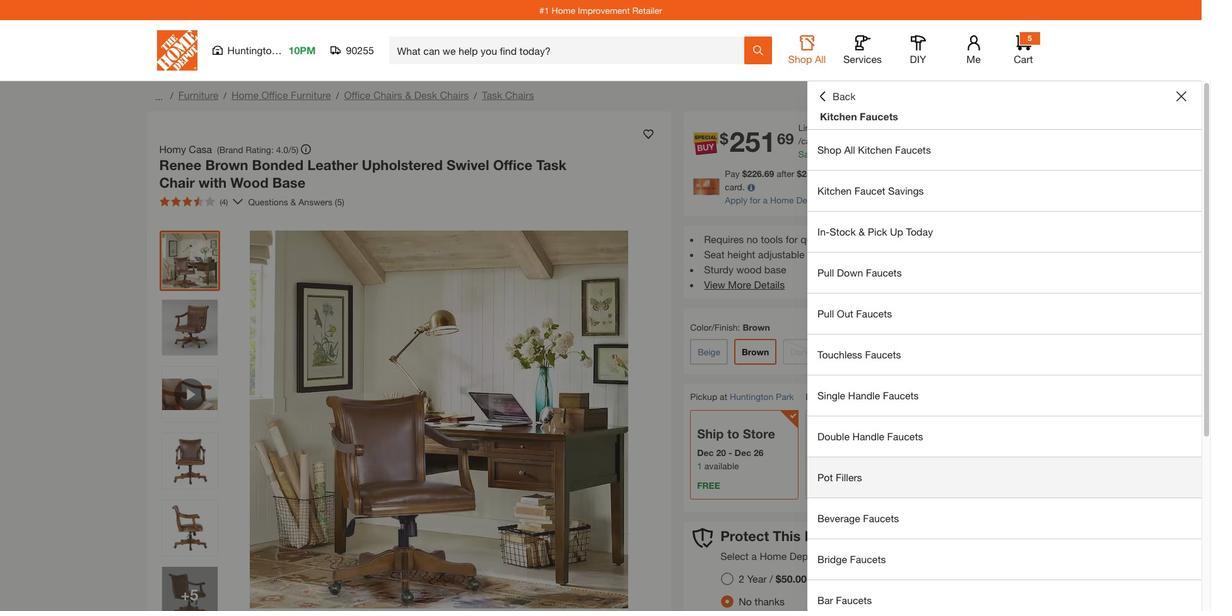 Task type: describe. For each thing, give the bounding box(es) containing it.
2 furniture from the left
[[291, 89, 331, 101]]

1
[[697, 461, 702, 472]]

faucet
[[855, 185, 886, 197]]

apply now image
[[693, 179, 725, 195]]

pickup at huntington park
[[690, 392, 794, 403]]

:
[[738, 322, 740, 333]]

back
[[833, 90, 856, 102]]

color/finish : brown
[[690, 322, 770, 333]]

faucets left by
[[850, 554, 886, 566]]

adjustable
[[758, 249, 805, 261]]

apply for a home depot consumer card
[[725, 195, 885, 206]]

$50.00
[[776, 574, 807, 586]]

bridge faucets
[[818, 554, 886, 566]]

1 vertical spatial brown
[[743, 322, 770, 333]]

%)
[[867, 149, 878, 160]]

consumer
[[823, 195, 864, 206]]

item
[[805, 529, 834, 545]]

card
[[866, 195, 885, 206]]

details
[[754, 279, 785, 291]]

1 furniture from the left
[[178, 89, 219, 101]]

upholstered
[[362, 157, 443, 173]]

requires
[[704, 233, 744, 245]]

plan
[[869, 551, 889, 563]]

& inside the ... / furniture / home office furniture / office chairs & desk chairs / task chairs
[[405, 89, 412, 101]]

delivery
[[813, 427, 861, 442]]

seat
[[704, 249, 725, 261]]

0 vertical spatial huntington
[[227, 44, 277, 56]]

delivering
[[806, 392, 845, 403]]

all for shop all kitchen faucets
[[844, 144, 855, 156]]

all for shop all
[[815, 53, 826, 65]]

menu containing shop all kitchen faucets
[[808, 130, 1202, 612]]

and
[[828, 233, 845, 245]]

226.69
[[747, 168, 774, 179]]

faucets right down
[[866, 267, 902, 279]]

limit 20 per order /carton $ 411 . 94 save $ 160 . 25 ( 39 %)
[[798, 122, 878, 160]]

dec inside delivery friday, dec 22
[[844, 448, 860, 459]]

office chairs & desk chairs link
[[344, 89, 469, 101]]

25 inside limit 20 per order /carton $ 411 . 94 save $ 160 . 25 ( 39 %)
[[843, 149, 852, 160]]

26
[[754, 448, 764, 459]]

pull down faucets link
[[808, 253, 1202, 293]]

... button
[[153, 88, 165, 105]]

tools
[[761, 233, 783, 245]]

chair
[[159, 174, 195, 191]]

thanks
[[755, 596, 785, 608]]

out
[[837, 308, 854, 320]]

...
[[155, 91, 163, 102]]

2 chairs from the left
[[440, 89, 469, 101]]

0 horizontal spatial .
[[840, 149, 843, 160]]

free for to
[[697, 481, 720, 491]]

pull down faucets
[[818, 267, 902, 279]]

$ 251 69
[[720, 125, 794, 159]]

kitchen faucet savings
[[818, 185, 924, 197]]

brown homy casa task chairs renee 4f.3 image
[[162, 501, 217, 556]]

/carton
[[798, 136, 827, 146]]

(4) button
[[154, 192, 233, 212]]

task chairs link
[[482, 89, 534, 101]]

brown homy casa task chairs renee c3.2 image
[[162, 434, 217, 490]]

renee brown bonded leather upholstered swivel office task chair with wood base
[[159, 157, 567, 191]]

view
[[704, 279, 725, 291]]

(4)
[[220, 197, 228, 207]]

411
[[834, 136, 849, 146]]

task inside the renee brown bonded leather upholstered swivel office task chair with wood base
[[536, 157, 567, 173]]

1 dec from the left
[[697, 448, 714, 459]]

depot inside "protect this item select a home depot protection plan by allstate for:"
[[790, 551, 817, 563]]

pot
[[818, 472, 833, 484]]

brown inside brown button
[[742, 347, 769, 358]]

height
[[728, 249, 755, 261]]

in-
[[818, 226, 830, 238]]

no
[[747, 233, 758, 245]]

opening
[[975, 168, 1007, 179]]

drawer close image
[[1177, 91, 1187, 102]]

beige button
[[690, 339, 728, 365]]

$ right pay
[[742, 168, 747, 179]]

upon
[[953, 168, 973, 179]]

sturdy
[[704, 264, 734, 276]]

kitchen inside shop all kitchen faucets link
[[858, 144, 892, 156]]

to for store
[[727, 427, 740, 442]]

90255 link
[[857, 391, 882, 404]]

furniture link
[[178, 89, 219, 101]]

(4) link
[[154, 192, 243, 212]]

the home depot logo image
[[157, 30, 197, 71]]

protect this item select a home depot protection plan by allstate for:
[[721, 529, 957, 563]]

home inside "protect this item select a home depot protection plan by allstate for:"
[[760, 551, 787, 563]]

for:
[[942, 551, 957, 563]]

90255 button
[[331, 44, 374, 57]]

pay
[[725, 168, 740, 179]]

0 horizontal spatial 25
[[802, 168, 812, 179]]

free for friday,
[[813, 481, 836, 491]]

pot fillers
[[818, 472, 862, 484]]

feedback link image
[[1194, 213, 1211, 281]]

by
[[892, 551, 903, 563]]

3.5 stars image
[[159, 197, 215, 207]]

handle for single
[[848, 390, 880, 402]]

shop for shop all kitchen faucets
[[818, 144, 842, 156]]

back button
[[818, 90, 856, 103]]

friday,
[[813, 448, 841, 459]]

90255 inside button
[[346, 44, 374, 56]]

faucets right bar
[[836, 595, 872, 607]]

double handle faucets
[[818, 431, 923, 443]]

#1 home improvement retailer
[[539, 5, 662, 15]]

quick
[[801, 233, 825, 245]]

shop all kitchen faucets
[[818, 144, 931, 156]]

down
[[837, 267, 863, 279]]

touchless
[[818, 349, 862, 361]]

base
[[765, 264, 786, 276]]

1 horizontal spatial office
[[344, 89, 371, 101]]

shop all kitchen faucets link
[[808, 130, 1202, 170]]

after
[[777, 168, 795, 179]]

qualifying
[[874, 168, 911, 179]]

1 vertical spatial &
[[291, 197, 296, 207]]

renee
[[159, 157, 201, 173]]

pickup
[[690, 392, 717, 403]]

color/finish
[[690, 322, 738, 333]]

limit
[[798, 122, 818, 133]]

0 horizontal spatial office
[[261, 89, 288, 101]]

2
[[739, 574, 744, 586]]

(brand rating: 4.0 /5)
[[217, 144, 299, 155]]

$ right after
[[797, 168, 802, 179]]

0 horizontal spatial for
[[750, 195, 761, 206]]

pull out faucets
[[818, 308, 892, 320]]

protection
[[820, 551, 866, 563]]

90255 inside delivering to 90255
[[857, 392, 882, 403]]

bar faucets
[[818, 595, 872, 607]]

shop all button
[[787, 35, 827, 66]]



Task type: locate. For each thing, give the bounding box(es) containing it.
2 horizontal spatial chairs
[[505, 89, 534, 101]]

kitchen for faucets
[[820, 110, 857, 122]]

2 horizontal spatial dec
[[844, 448, 860, 459]]

pull inside pull down faucets link
[[818, 267, 834, 279]]

info image
[[747, 184, 755, 192]]

faucets right touchless on the right of page
[[865, 349, 901, 361]]

pull for pull out faucets
[[818, 308, 834, 320]]

brown down color/finish : brown
[[742, 347, 769, 358]]

$ up 160
[[829, 136, 834, 146]]

rating:
[[246, 144, 274, 155]]

0 horizontal spatial 20
[[716, 448, 726, 459]]

0 horizontal spatial 90255
[[346, 44, 374, 56]]

at
[[720, 392, 727, 403]]

3 chairs from the left
[[505, 89, 534, 101]]

brown homy casa task chairs renee 1f.4 image
[[162, 568, 217, 612]]

1 vertical spatial 90255
[[857, 392, 882, 403]]

2 free from the left
[[813, 481, 836, 491]]

homy casa link
[[159, 142, 217, 157]]

0 horizontal spatial dec
[[697, 448, 714, 459]]

kitchen inside kitchen faucet savings link
[[818, 185, 852, 197]]

0 vertical spatial pull
[[818, 267, 834, 279]]

1 vertical spatial to
[[727, 427, 740, 442]]

handle for double
[[853, 431, 885, 443]]

for inside requires no tools for quick and easy assembly seat height adjustable sturdy wood base view more details
[[786, 233, 798, 245]]

to inside ship to store dec 20 - dec 26 1 available
[[727, 427, 740, 442]]

0 vertical spatial park
[[280, 44, 301, 56]]

4.0
[[276, 144, 288, 155]]

wood
[[737, 264, 762, 276]]

/ right ...
[[170, 90, 173, 101]]

depot down item
[[790, 551, 817, 563]]

easy
[[848, 233, 869, 245]]

25 left (
[[843, 149, 852, 160]]

2 horizontal spatial &
[[859, 226, 865, 238]]

homy casa
[[159, 143, 212, 155]]

2 vertical spatial a
[[752, 551, 757, 563]]

office down huntington park
[[261, 89, 288, 101]]

base
[[272, 174, 306, 191]]

1 vertical spatial handle
[[853, 431, 885, 443]]

1 horizontal spatial all
[[844, 144, 855, 156]]

a
[[1010, 168, 1014, 179], [763, 195, 768, 206], [752, 551, 757, 563]]

0 horizontal spatial free
[[697, 481, 720, 491]]

me button
[[954, 35, 994, 66]]

1 horizontal spatial task
[[536, 157, 567, 173]]

huntington left the 10pm
[[227, 44, 277, 56]]

off
[[814, 168, 832, 179]]

1 vertical spatial park
[[776, 392, 794, 403]]

option group
[[716, 569, 817, 612]]

/
[[170, 90, 173, 101], [224, 90, 227, 101], [336, 90, 339, 101], [474, 90, 477, 101], [770, 574, 773, 586]]

1 vertical spatial all
[[844, 144, 855, 156]]

1 horizontal spatial &
[[405, 89, 412, 101]]

dec right -
[[735, 448, 751, 459]]

a left 'new'
[[1010, 168, 1014, 179]]

$ inside the $ 251 69
[[720, 130, 728, 148]]

faucets up plan
[[863, 513, 899, 525]]

option group containing 2 year /
[[716, 569, 817, 612]]

1 horizontal spatial free
[[813, 481, 836, 491]]

$ right save
[[821, 149, 825, 160]]

brown down (brand
[[205, 157, 248, 173]]

1 horizontal spatial 20
[[820, 122, 830, 133]]

your total qualifying purchase upon opening a new card.
[[725, 168, 1033, 192]]

1 horizontal spatial furniture
[[291, 89, 331, 101]]

a down 226.69
[[763, 195, 768, 206]]

& left desk
[[405, 89, 412, 101]]

(5)
[[335, 197, 344, 207]]

per
[[832, 122, 845, 133]]

beige
[[698, 347, 720, 358]]

this
[[773, 529, 801, 545]]

1 horizontal spatial a
[[763, 195, 768, 206]]

1 horizontal spatial 25
[[843, 149, 852, 160]]

all left 39
[[844, 144, 855, 156]]

free left fillers
[[813, 481, 836, 491]]

home right #1 in the left top of the page
[[552, 5, 575, 15]]

home down after
[[770, 195, 794, 206]]

25
[[843, 149, 852, 160], [802, 168, 812, 179]]

pot fillers link
[[808, 458, 1202, 498]]

stock
[[830, 226, 856, 238]]

brown homy casa task chairs renee e1.1 image
[[162, 300, 217, 356]]

shop for shop all
[[788, 53, 812, 65]]

/ inside option group
[[770, 574, 773, 586]]

1 vertical spatial shop
[[818, 144, 842, 156]]

1 free from the left
[[697, 481, 720, 491]]

/ left task chairs link
[[474, 90, 477, 101]]

shop inside button
[[788, 53, 812, 65]]

park up home office furniture link
[[280, 44, 301, 56]]

0 horizontal spatial chairs
[[373, 89, 402, 101]]

1 horizontal spatial park
[[776, 392, 794, 403]]

What can we help you find today? search field
[[397, 37, 743, 64]]

2 pull from the top
[[818, 308, 834, 320]]

faucets right out
[[856, 308, 892, 320]]

5
[[1028, 33, 1032, 43]]

menu
[[808, 130, 1202, 612]]

0 vertical spatial 25
[[843, 149, 852, 160]]

0 vertical spatial .
[[849, 136, 851, 146]]

furniture down the 10pm
[[291, 89, 331, 101]]

services
[[843, 53, 882, 65]]

handle right single on the bottom right of page
[[848, 390, 880, 402]]

questions
[[248, 197, 288, 207]]

wood
[[230, 174, 269, 191]]

more
[[728, 279, 751, 291]]

huntington right at
[[730, 392, 774, 403]]

/ right furniture 'link'
[[224, 90, 227, 101]]

apply
[[725, 195, 748, 206]]

apply for a home depot consumer card link
[[725, 195, 885, 206]]

& left pick
[[859, 226, 865, 238]]

home right furniture 'link'
[[232, 89, 259, 101]]

park left "delivering"
[[776, 392, 794, 403]]

0 horizontal spatial shop
[[788, 53, 812, 65]]

task inside the ... / furniture / home office furniture / office chairs & desk chairs / task chairs
[[482, 89, 502, 101]]

office down 90255 button
[[344, 89, 371, 101]]

. down order
[[849, 136, 851, 146]]

.
[[849, 136, 851, 146], [840, 149, 843, 160]]

1 vertical spatial 25
[[802, 168, 812, 179]]

25 left off
[[802, 168, 812, 179]]

1 vertical spatial 20
[[716, 448, 726, 459]]

1 horizontal spatial .
[[849, 136, 851, 146]]

0 horizontal spatial park
[[280, 44, 301, 56]]

to up -
[[727, 427, 740, 442]]

0 horizontal spatial a
[[752, 551, 757, 563]]

depot
[[796, 195, 821, 206], [790, 551, 817, 563]]

1 horizontal spatial for
[[786, 233, 798, 245]]

0 vertical spatial &
[[405, 89, 412, 101]]

1 horizontal spatial dec
[[735, 448, 751, 459]]

3 dec from the left
[[844, 448, 860, 459]]

#1
[[539, 5, 549, 15]]

single
[[818, 390, 845, 402]]

in-stock & pick up today link
[[808, 212, 1202, 252]]

1 vertical spatial kitchen
[[858, 144, 892, 156]]

20 left per
[[820, 122, 830, 133]]

94
[[851, 136, 861, 146]]

1 vertical spatial pull
[[818, 308, 834, 320]]

save
[[798, 149, 818, 160]]

depot down off
[[796, 195, 821, 206]]

20 inside ship to store dec 20 - dec 26 1 available
[[716, 448, 726, 459]]

0 horizontal spatial huntington
[[227, 44, 277, 56]]

free
[[697, 481, 720, 491], [813, 481, 836, 491]]

1 vertical spatial huntington
[[730, 392, 774, 403]]

pick
[[868, 226, 887, 238]]

$ left 251
[[720, 130, 728, 148]]

questions & answers (5)
[[248, 197, 344, 207]]

20 inside limit 20 per order /carton $ 411 . 94 save $ 160 . 25 ( 39 %)
[[820, 122, 830, 133]]

0 vertical spatial 90255
[[346, 44, 374, 56]]

today
[[906, 226, 933, 238]]

0 vertical spatial to
[[847, 392, 855, 403]]

faucets inside "link"
[[883, 390, 919, 402]]

a inside your total qualifying purchase upon opening a new card.
[[1010, 168, 1014, 179]]

brown right ":"
[[743, 322, 770, 333]]

all up the 'back' button
[[815, 53, 826, 65]]

diy button
[[898, 35, 938, 66]]

task
[[482, 89, 502, 101], [536, 157, 567, 173]]

office
[[261, 89, 288, 101], [344, 89, 371, 101], [493, 157, 533, 173]]

improvement
[[578, 5, 630, 15]]

faucets down single handle faucets
[[887, 431, 923, 443]]

2 horizontal spatial a
[[1010, 168, 1014, 179]]

leather
[[307, 157, 358, 173]]

double
[[818, 431, 850, 443]]

& inside menu
[[859, 226, 865, 238]]

dec up 1
[[697, 448, 714, 459]]

1 horizontal spatial 90255
[[857, 392, 882, 403]]

2 dec from the left
[[735, 448, 751, 459]]

1 vertical spatial a
[[763, 195, 768, 206]]

single handle faucets
[[818, 390, 919, 402]]

allstate
[[906, 551, 939, 563]]

a inside "protect this item select a home depot protection plan by allstate for:"
[[752, 551, 757, 563]]

handle
[[848, 390, 880, 402], [853, 431, 885, 443]]

store
[[743, 427, 775, 442]]

brown homy casa task chairs renee 64.0 image
[[162, 233, 217, 289]]

double handle faucets link
[[808, 417, 1202, 457]]

2 vertical spatial kitchen
[[818, 185, 852, 197]]

brown inside the renee brown bonded leather upholstered swivel office task chair with wood base
[[205, 157, 248, 173]]

1 horizontal spatial chairs
[[440, 89, 469, 101]]

& down base
[[291, 197, 296, 207]]

for up the adjustable
[[786, 233, 798, 245]]

protect
[[721, 529, 769, 545]]

90255
[[346, 44, 374, 56], [857, 392, 882, 403]]

diy
[[910, 53, 926, 65]]

90255 up the ... / furniture / home office furniture / office chairs & desk chairs / task chairs
[[346, 44, 374, 56]]

all inside menu
[[844, 144, 855, 156]]

brown button
[[734, 339, 777, 365]]

furniture right ... button
[[178, 89, 219, 101]]

huntington park
[[227, 44, 301, 56]]

0 vertical spatial brown
[[205, 157, 248, 173]]

0 vertical spatial kitchen
[[820, 110, 857, 122]]

0 vertical spatial task
[[482, 89, 502, 101]]

kitchen faucets
[[820, 110, 898, 122]]

0 horizontal spatial to
[[727, 427, 740, 442]]

cart 5
[[1014, 33, 1033, 65]]

0 vertical spatial shop
[[788, 53, 812, 65]]

kitchen for faucet
[[818, 185, 852, 197]]

0 horizontal spatial &
[[291, 197, 296, 207]]

ship to store dec 20 - dec 26 1 available
[[697, 427, 775, 472]]

faucets right 90255 'link'
[[883, 390, 919, 402]]

6316524675112 image
[[162, 367, 217, 423]]

with
[[199, 174, 227, 191]]

purchase
[[914, 168, 950, 179]]

1 vertical spatial for
[[786, 233, 798, 245]]

to left 90255 'link'
[[847, 392, 855, 403]]

0 vertical spatial depot
[[796, 195, 821, 206]]

touchless faucets
[[818, 349, 901, 361]]

faucets up "94"
[[860, 110, 898, 122]]

1 vertical spatial depot
[[790, 551, 817, 563]]

handle up 22
[[853, 431, 885, 443]]

90255 right single on the bottom right of page
[[857, 392, 882, 403]]

1 horizontal spatial shop
[[818, 144, 842, 156]]

kitchen
[[820, 110, 857, 122], [858, 144, 892, 156], [818, 185, 852, 197]]

shop inside menu
[[818, 144, 842, 156]]

2 vertical spatial &
[[859, 226, 865, 238]]

free down 1
[[697, 481, 720, 491]]

1 horizontal spatial to
[[847, 392, 855, 403]]

to for 90255
[[847, 392, 855, 403]]

faucets up purchase
[[895, 144, 931, 156]]

home inside the ... / furniture / home office furniture / office chairs & desk chairs / task chairs
[[232, 89, 259, 101]]

0 horizontal spatial furniture
[[178, 89, 219, 101]]

pull for pull down faucets
[[818, 267, 834, 279]]

delivering to 90255
[[806, 392, 882, 403]]

0 horizontal spatial all
[[815, 53, 826, 65]]

&
[[405, 89, 412, 101], [291, 197, 296, 207], [859, 226, 865, 238]]

available
[[705, 461, 739, 472]]

2 vertical spatial brown
[[742, 347, 769, 358]]

0 vertical spatial for
[[750, 195, 761, 206]]

0 horizontal spatial task
[[482, 89, 502, 101]]

1 horizontal spatial huntington
[[730, 392, 774, 403]]

kitchen down 'your'
[[818, 185, 852, 197]]

0 vertical spatial 20
[[820, 122, 830, 133]]

. down 411
[[840, 149, 843, 160]]

160
[[825, 149, 840, 160]]

office inside the renee brown bonded leather upholstered swivel office task chair with wood base
[[493, 157, 533, 173]]

total
[[854, 168, 871, 179]]

1 vertical spatial task
[[536, 157, 567, 173]]

retailer
[[632, 5, 662, 15]]

pull left down
[[818, 267, 834, 279]]

all inside button
[[815, 53, 826, 65]]

office right swivel
[[493, 157, 533, 173]]

for down info icon
[[750, 195, 761, 206]]

home up 2 year / $50.00
[[760, 551, 787, 563]]

/ down 90255 button
[[336, 90, 339, 101]]

pull inside pull out faucets link
[[818, 308, 834, 320]]

shop all
[[788, 53, 826, 65]]

to inside delivering to 90255
[[847, 392, 855, 403]]

home
[[552, 5, 575, 15], [232, 89, 259, 101], [770, 195, 794, 206], [760, 551, 787, 563]]

0 vertical spatial handle
[[848, 390, 880, 402]]

a right select at the bottom right of the page
[[752, 551, 757, 563]]

0 vertical spatial all
[[815, 53, 826, 65]]

0 vertical spatial a
[[1010, 168, 1014, 179]]

handle inside "link"
[[848, 390, 880, 402]]

20 left -
[[716, 448, 726, 459]]

pull left out
[[818, 308, 834, 320]]

1 vertical spatial .
[[840, 149, 843, 160]]

huntington
[[227, 44, 277, 56], [730, 392, 774, 403]]

kitchen down the 'back' button
[[820, 110, 857, 122]]

/ right year
[[770, 574, 773, 586]]

1 pull from the top
[[818, 267, 834, 279]]

dec left 22
[[844, 448, 860, 459]]

beverage faucets link
[[808, 499, 1202, 539]]

1 chairs from the left
[[373, 89, 402, 101]]

kitchen right (
[[858, 144, 892, 156]]

20
[[820, 122, 830, 133], [716, 448, 726, 459]]

2 horizontal spatial office
[[493, 157, 533, 173]]



Task type: vqa. For each thing, say whether or not it's contained in the screenshot.
left All
yes



